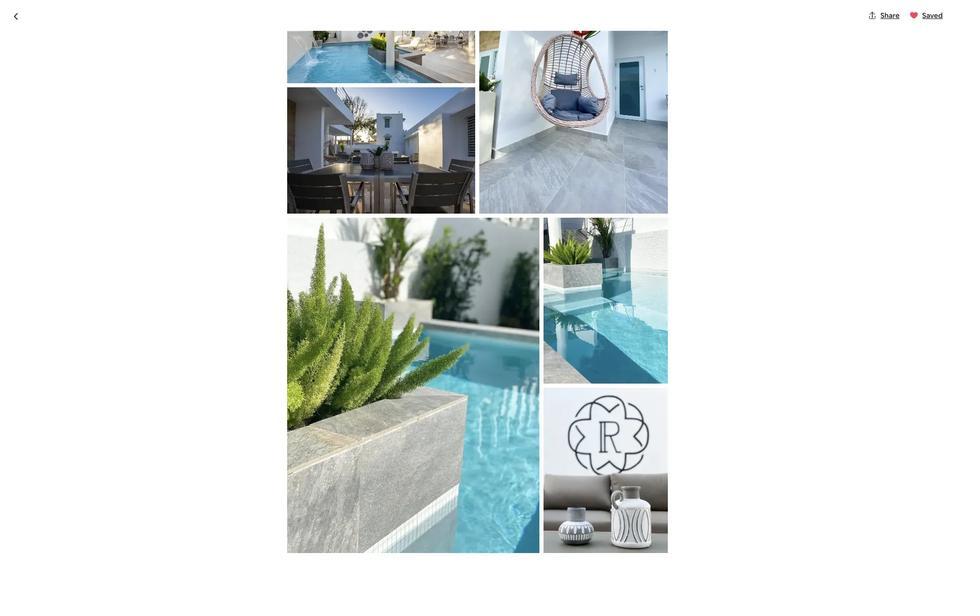 Task type: describe. For each thing, give the bounding box(es) containing it.
saved button
[[906, 7, 947, 24]]

share button
[[865, 7, 904, 24]]

1 vertical spatial the
[[297, 473, 308, 482]]

beach
[[396, 52, 435, 70]]

hosts.
[[359, 508, 380, 517]]

hotel
[[241, 401, 268, 416]]

pools
[[200, 52, 234, 70]]

Start your search search field
[[401, 8, 555, 33]]

san juan, puerto rico button
[[322, 73, 394, 85]]

san
[[322, 75, 334, 84]]

check
[[223, 473, 244, 482]]

rated
[[340, 508, 358, 517]]

3 | from the left
[[574, 52, 577, 70]]

$411 total before taxes
[[587, 415, 646, 439]]

bath
[[316, 419, 334, 430]]

total
[[587, 430, 603, 439]]

check yourself in with the lockbox.
[[223, 473, 338, 482]]

2 pools on property | walk to the beach | rosalina ocean park | luxury suite 3 image 5 image
[[626, 246, 766, 386]]

yourself
[[246, 473, 272, 482]]

property
[[256, 52, 312, 70]]

and elizabeth
[[371, 401, 445, 416]]

highly
[[319, 508, 338, 517]]

24
[[336, 529, 345, 540]]

on
[[237, 52, 253, 70]]

· inside boutique hotel hosted by antonio and elizabeth · 1 private bath
[[279, 419, 281, 430]]

1
[[283, 419, 286, 430]]

$411
[[587, 415, 610, 429]]

3
[[660, 52, 668, 70]]

antonio inside boutique hotel hosted by antonio and elizabeth · 1 private bath
[[326, 401, 369, 416]]

boutique
[[190, 401, 238, 416]]

before for $411
[[605, 430, 627, 439]]

walk
[[321, 52, 353, 70]]

1 | from the left
[[315, 52, 319, 70]]

by
[[310, 401, 324, 416]]

superhosts
[[223, 508, 260, 517]]

2
[[190, 52, 198, 70]]

won't
[[641, 550, 660, 559]]

lockbox.
[[310, 473, 338, 482]]

experienced,
[[274, 508, 317, 517]]

to
[[355, 52, 369, 70]]

elizabeth
[[273, 495, 309, 505]]

free
[[223, 529, 240, 540]]

· inside the 2 pools on property | walk to the beach | rosalina ocean park | luxury suite 3 superhost · san juan, puerto rico
[[316, 75, 317, 85]]

hosted
[[271, 401, 308, 416]]

are
[[262, 508, 272, 517]]



Task type: vqa. For each thing, say whether or not it's contained in the screenshot.
top the personal info
no



Task type: locate. For each thing, give the bounding box(es) containing it.
before right total
[[605, 430, 627, 439]]

listing image 13 image
[[287, 0, 476, 83], [287, 0, 476, 83]]

reserve
[[654, 524, 685, 535]]

the up rico
[[372, 52, 393, 70]]

rosalina
[[444, 52, 496, 70]]

is
[[311, 495, 317, 505]]

listing image 17 image
[[544, 218, 668, 384], [544, 218, 668, 384]]

dec
[[318, 529, 334, 540]]

suite
[[625, 52, 657, 70]]

1 vertical spatial ·
[[279, 419, 281, 430]]

you
[[627, 550, 640, 559]]

charged
[[672, 550, 699, 559]]

with
[[281, 473, 295, 482]]

dialog
[[0, 0, 956, 591]]

0 horizontal spatial the
[[297, 473, 308, 482]]

2 pools on property | walk to the beach | rosalina ocean park | luxury suite 3 image 1 image
[[190, 98, 478, 386]]

juan,
[[335, 75, 354, 84]]

puerto
[[355, 75, 378, 84]]

antonio inside antonio and elizabeth is a superhost superhosts are experienced, highly rated hosts.
[[223, 495, 254, 505]]

1 horizontal spatial superhost
[[325, 495, 365, 505]]

the
[[372, 52, 393, 70], [297, 473, 308, 482]]

0 horizontal spatial antonio
[[223, 495, 254, 505]]

the right the with
[[297, 473, 308, 482]]

saved
[[923, 11, 943, 20]]

luxury
[[580, 52, 623, 70]]

0 vertical spatial ·
[[316, 75, 317, 85]]

private
[[288, 419, 315, 430]]

dialog containing share
[[0, 0, 956, 591]]

2 | from the left
[[438, 52, 442, 70]]

park
[[543, 52, 571, 70]]

| left walk
[[315, 52, 319, 70]]

in
[[274, 473, 279, 482]]

ocean
[[499, 52, 540, 70]]

listing image 18 image
[[544, 388, 668, 554], [544, 388, 668, 554]]

reserve button
[[587, 517, 752, 542]]

1 vertical spatial superhost
[[325, 495, 365, 505]]

1 horizontal spatial ·
[[316, 75, 317, 85]]

0 horizontal spatial superhost
[[277, 75, 311, 84]]

antonio
[[326, 401, 369, 416], [223, 495, 254, 505]]

rico
[[380, 75, 394, 84]]

the inside the 2 pools on property | walk to the beach | rosalina ocean park | luxury suite 3 superhost · san juan, puerto rico
[[372, 52, 393, 70]]

yet
[[701, 550, 711, 559]]

2 pools on property | walk to the beach | rosalina ocean park | luxury suite 3 image 4 image
[[626, 98, 766, 242]]

· left 1
[[279, 419, 281, 430]]

listing image 15 image
[[287, 87, 476, 214], [287, 87, 476, 214]]

and
[[256, 495, 272, 505]]

cancellation
[[242, 529, 289, 540]]

superhost inside the 2 pools on property | walk to the beach | rosalina ocean park | luxury suite 3 superhost · san juan, puerto rico
[[277, 75, 311, 84]]

2 pools on property | walk to the beach | rosalina ocean park | luxury suite 3 image 3 image
[[482, 246, 622, 386]]

· left san
[[316, 75, 317, 85]]

12/29/2023
[[593, 465, 630, 474]]

·
[[316, 75, 317, 85], [279, 419, 281, 430]]

listing image 16 image
[[287, 218, 540, 554], [287, 218, 540, 554]]

before left 'dec'
[[290, 529, 316, 540]]

1 horizontal spatial the
[[372, 52, 393, 70]]

1 horizontal spatial before
[[605, 430, 627, 439]]

0 vertical spatial the
[[372, 52, 393, 70]]

before
[[605, 430, 627, 439], [290, 529, 316, 540]]

free cancellation before dec 24
[[223, 529, 345, 540]]

be
[[661, 550, 670, 559]]

share
[[881, 11, 900, 20]]

0 vertical spatial antonio
[[326, 401, 369, 416]]

superhost up rated
[[325, 495, 365, 505]]

before inside "$411 total before taxes"
[[605, 430, 627, 439]]

antonio and elizabeth is a superhost superhosts are experienced, highly rated hosts.
[[223, 495, 380, 517]]

you won't be charged yet
[[627, 550, 711, 559]]

|
[[315, 52, 319, 70], [438, 52, 442, 70], [574, 52, 577, 70]]

superhost down property on the top left of the page
[[277, 75, 311, 84]]

12/29/2023 button
[[587, 451, 752, 480]]

listing image 14 image
[[480, 0, 668, 214], [480, 0, 668, 214]]

0 vertical spatial superhost
[[277, 75, 311, 84]]

| right 'beach'
[[438, 52, 442, 70]]

0 horizontal spatial before
[[290, 529, 316, 540]]

antonio up "bath"
[[326, 401, 369, 416]]

before for free
[[290, 529, 316, 540]]

0 horizontal spatial ·
[[279, 419, 281, 430]]

2 horizontal spatial |
[[574, 52, 577, 70]]

1 vertical spatial before
[[290, 529, 316, 540]]

superhost
[[277, 75, 311, 84], [325, 495, 365, 505]]

antonio and elizabeth is a superhost. learn more about antonio and elizabeth. image
[[497, 402, 526, 431], [497, 402, 526, 431]]

boutique hotel hosted by antonio and elizabeth · 1 private bath
[[190, 401, 445, 430]]

| right park
[[574, 52, 577, 70]]

a
[[319, 495, 323, 505]]

0 horizontal spatial |
[[315, 52, 319, 70]]

antonio up the superhosts
[[223, 495, 254, 505]]

1 vertical spatial antonio
[[223, 495, 254, 505]]

1 horizontal spatial |
[[438, 52, 442, 70]]

0 vertical spatial before
[[605, 430, 627, 439]]

taxes
[[628, 430, 646, 439]]

2 pools on property | walk to the beach | rosalina ocean park | luxury suite 3 superhost · san juan, puerto rico
[[190, 52, 668, 85]]

superhost inside antonio and elizabeth is a superhost superhosts are experienced, highly rated hosts.
[[325, 495, 365, 505]]

1 horizontal spatial antonio
[[326, 401, 369, 416]]

2 pools on property | walk to the beach | rosalina ocean park | luxury suite 3 image 2 image
[[482, 98, 622, 242]]



